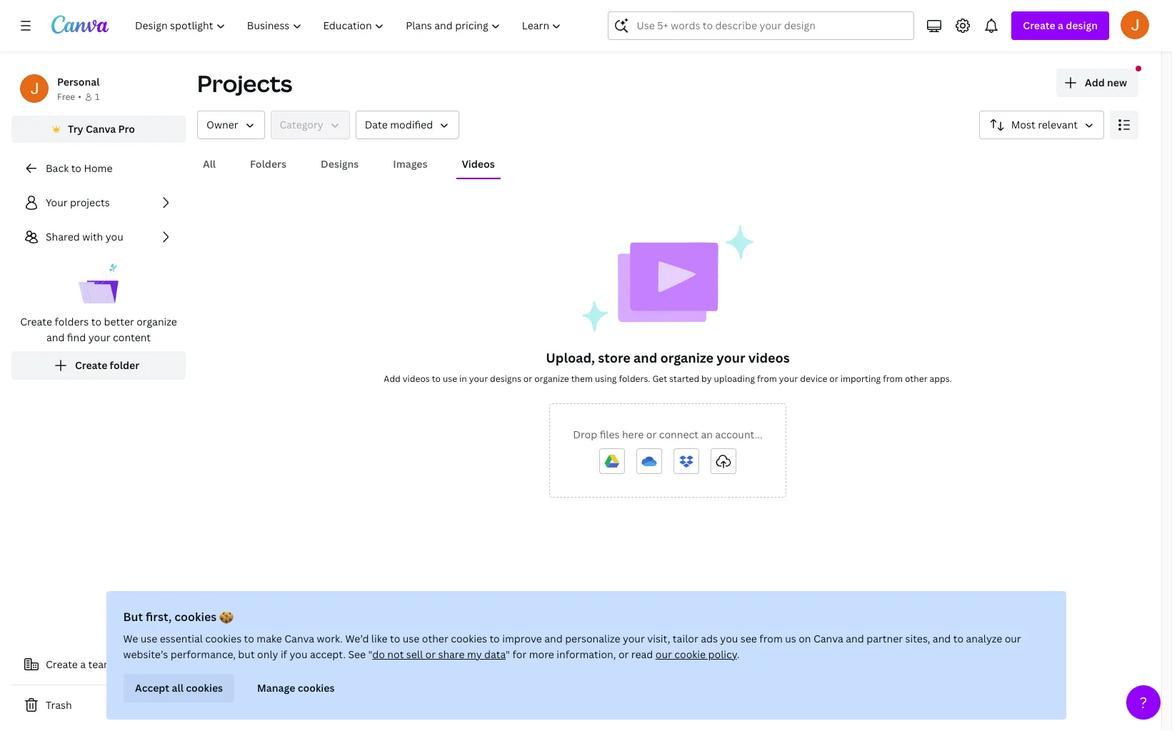 Task type: describe. For each thing, give the bounding box(es) containing it.
to up data
[[490, 633, 500, 646]]

see
[[741, 633, 758, 646]]

if
[[281, 648, 287, 662]]

create for create a team
[[46, 658, 78, 672]]

essential
[[160, 633, 203, 646]]

create for create folder
[[75, 359, 107, 372]]

and left partner on the right of page
[[847, 633, 865, 646]]

uploading
[[714, 373, 756, 385]]

accept.
[[310, 648, 346, 662]]

us
[[786, 633, 797, 646]]

1 horizontal spatial you
[[290, 648, 308, 662]]

our inside the we use essential cookies to make canva work. we'd like to use other cookies to improve and personalize your visit, tailor ads you see from us on canva and partner sites, and to analyze our website's performance, but only if you accept. see "
[[1005, 633, 1022, 646]]

device
[[801, 373, 828, 385]]

like
[[372, 633, 388, 646]]

to inside create folders to better organize and find your content
[[91, 315, 102, 329]]

a for design
[[1059, 19, 1064, 32]]

policy
[[709, 648, 737, 662]]

manage
[[257, 682, 295, 696]]

more
[[529, 648, 555, 662]]

on
[[799, 633, 812, 646]]

but first, cookies 🍪
[[123, 610, 234, 625]]

sell
[[407, 648, 423, 662]]

add inside "upload, store and organize your videos add videos to use in your designs or organize them using folders. get started by uploading from your device or importing from other apps."
[[384, 373, 401, 385]]

shared
[[46, 230, 80, 244]]

get
[[653, 373, 668, 385]]

Category button
[[271, 111, 350, 139]]

cookies down the accept.
[[297, 682, 334, 696]]

create folder
[[75, 359, 139, 372]]

create folders to better organize and find your content
[[20, 315, 177, 345]]

not
[[388, 648, 404, 662]]

importing
[[841, 373, 882, 385]]

make
[[257, 633, 282, 646]]

designs
[[490, 373, 522, 385]]

add new button
[[1057, 69, 1139, 97]]

cookies down 🍪
[[205, 633, 242, 646]]

1 vertical spatial our
[[656, 648, 672, 662]]

and inside create folders to better organize and find your content
[[46, 331, 65, 345]]

organize inside create folders to better organize and find your content
[[137, 315, 177, 329]]

manage cookies button
[[246, 675, 346, 703]]

a for team
[[80, 658, 86, 672]]

an
[[702, 428, 713, 442]]

read
[[632, 648, 654, 662]]

cookies right all
[[186, 682, 223, 696]]

🍪
[[220, 610, 234, 625]]

?
[[1141, 693, 1148, 713]]

to up but
[[244, 633, 254, 646]]

folders.
[[619, 373, 651, 385]]

date modified
[[365, 118, 433, 132]]

better
[[104, 315, 134, 329]]

or right sell
[[426, 648, 436, 662]]

most
[[1012, 118, 1036, 132]]

all button
[[197, 151, 222, 178]]

or left read
[[619, 648, 629, 662]]

back
[[46, 162, 69, 175]]

drop
[[573, 428, 598, 442]]

data
[[485, 648, 506, 662]]

your left device
[[780, 373, 799, 385]]

your inside create folders to better organize and find your content
[[88, 331, 110, 345]]

sites,
[[906, 633, 931, 646]]

your up uploading
[[717, 350, 746, 367]]

modified
[[390, 118, 433, 132]]

store
[[599, 350, 631, 367]]

first,
[[146, 610, 172, 625]]

content
[[113, 331, 151, 345]]

2 horizontal spatial organize
[[661, 350, 714, 367]]

create for create folders to better organize and find your content
[[20, 315, 52, 329]]

home
[[84, 162, 113, 175]]

all
[[203, 157, 216, 171]]

try canva pro button
[[11, 116, 186, 143]]

and up do not sell or share my data " for more information, or read our cookie policy .
[[545, 633, 563, 646]]

upload,
[[546, 350, 596, 367]]

using
[[595, 373, 617, 385]]

information,
[[557, 648, 617, 662]]

shared with you link
[[11, 223, 186, 252]]

create for create a design
[[1024, 19, 1056, 32]]

files
[[600, 428, 620, 442]]

your projects link
[[11, 189, 186, 217]]

and inside "upload, store and organize your videos add videos to use in your designs or organize them using folders. get started by uploading from your device or importing from other apps."
[[634, 350, 658, 367]]

other inside "upload, store and organize your videos add videos to use in your designs or organize them using folders. get started by uploading from your device or importing from other apps."
[[906, 373, 928, 385]]

most relevant
[[1012, 118, 1079, 132]]

to left analyze
[[954, 633, 964, 646]]

trash link
[[11, 692, 186, 721]]

cookies up my
[[451, 633, 487, 646]]

create folder button
[[11, 352, 186, 380]]

apps.
[[930, 373, 953, 385]]

to right "back"
[[71, 162, 81, 175]]

top level navigation element
[[126, 11, 574, 40]]

folder
[[110, 359, 139, 372]]

create a design button
[[1012, 11, 1110, 40]]

website's
[[123, 648, 168, 662]]

cookies up essential
[[175, 610, 217, 625]]

designs
[[321, 157, 359, 171]]

Sort by button
[[980, 111, 1105, 139]]

manage cookies
[[257, 682, 334, 696]]

2 horizontal spatial you
[[721, 633, 739, 646]]

date
[[365, 118, 388, 132]]

work.
[[317, 633, 343, 646]]

from right uploading
[[758, 373, 778, 385]]

2 " from the left
[[506, 648, 510, 662]]

0 horizontal spatial use
[[141, 633, 158, 646]]

we'd
[[346, 633, 369, 646]]

try
[[68, 122, 83, 136]]



Task type: locate. For each thing, give the bounding box(es) containing it.
and right sites,
[[933, 633, 952, 646]]

create inside button
[[46, 658, 78, 672]]

0 vertical spatial add
[[1086, 76, 1106, 89]]

and up folders. at the bottom of page
[[634, 350, 658, 367]]

you right with
[[106, 230, 123, 244]]

1 horizontal spatial organize
[[535, 373, 570, 385]]

organize up started
[[661, 350, 714, 367]]

canva inside 'button'
[[86, 122, 116, 136]]

cookie
[[675, 648, 706, 662]]

1 vertical spatial organize
[[661, 350, 714, 367]]

pro
[[118, 122, 135, 136]]

share
[[438, 648, 465, 662]]

or right here
[[647, 428, 657, 442]]

videos up uploading
[[749, 350, 790, 367]]

organize
[[137, 315, 177, 329], [661, 350, 714, 367], [535, 373, 570, 385]]

1 horizontal spatial a
[[1059, 19, 1064, 32]]

jeremy miller image
[[1122, 11, 1150, 39]]

for
[[513, 648, 527, 662]]

0 vertical spatial you
[[106, 230, 123, 244]]

your
[[46, 196, 68, 209]]

1 horizontal spatial add
[[1086, 76, 1106, 89]]

performance,
[[171, 648, 236, 662]]

0 horizontal spatial add
[[384, 373, 401, 385]]

a inside dropdown button
[[1059, 19, 1064, 32]]

free •
[[57, 91, 81, 103]]

only
[[257, 648, 278, 662]]

all
[[172, 682, 183, 696]]

1 horizontal spatial canva
[[285, 633, 315, 646]]

you
[[106, 230, 123, 244], [721, 633, 739, 646], [290, 648, 308, 662]]

accept
[[135, 682, 169, 696]]

add inside dropdown button
[[1086, 76, 1106, 89]]

my
[[467, 648, 482, 662]]

1
[[95, 91, 100, 103]]

projects
[[197, 68, 293, 99]]

folders
[[55, 315, 89, 329]]

use
[[443, 373, 458, 385], [141, 633, 158, 646], [403, 633, 420, 646]]

connect
[[659, 428, 699, 442]]

images button
[[388, 151, 434, 178]]

create
[[1024, 19, 1056, 32], [20, 315, 52, 329], [75, 359, 107, 372], [46, 658, 78, 672]]

here
[[623, 428, 644, 442]]

ads
[[701, 633, 718, 646]]

0 vertical spatial organize
[[137, 315, 177, 329]]

shared with you
[[46, 230, 123, 244]]

your inside the we use essential cookies to make canva work. we'd like to use other cookies to improve and personalize your visit, tailor ads you see from us on canva and partner sites, and to analyze our website's performance, but only if you accept. see "
[[623, 633, 645, 646]]

to left better
[[91, 315, 102, 329]]

0 horizontal spatial other
[[422, 633, 449, 646]]

use left the in
[[443, 373, 458, 385]]

projects
[[70, 196, 110, 209]]

" left the for at bottom left
[[506, 648, 510, 662]]

0 horizontal spatial "
[[369, 648, 373, 662]]

your up read
[[623, 633, 645, 646]]

team
[[88, 658, 113, 672]]

design
[[1067, 19, 1099, 32]]

do not sell or share my data " for more information, or read our cookie policy .
[[373, 648, 740, 662]]

1 vertical spatial you
[[721, 633, 739, 646]]

Search search field
[[637, 12, 887, 39]]

analyze
[[967, 633, 1003, 646]]

in
[[460, 373, 467, 385]]

2 horizontal spatial canva
[[814, 633, 844, 646]]

a left team
[[80, 658, 86, 672]]

0 horizontal spatial videos
[[403, 373, 430, 385]]

1 horizontal spatial other
[[906, 373, 928, 385]]

create a team
[[46, 658, 113, 672]]

1 " from the left
[[369, 648, 373, 662]]

from left us
[[760, 633, 783, 646]]

try canva pro
[[68, 122, 135, 136]]

other left apps.
[[906, 373, 928, 385]]

videos left the in
[[403, 373, 430, 385]]

list containing your projects
[[11, 189, 186, 380]]

and left find
[[46, 331, 65, 345]]

do not sell or share my data link
[[373, 648, 506, 662]]

a inside button
[[80, 658, 86, 672]]

partner
[[867, 633, 904, 646]]

you up policy
[[721, 633, 739, 646]]

None search field
[[609, 11, 915, 40]]

but
[[123, 610, 143, 625]]

1 vertical spatial videos
[[403, 373, 430, 385]]

use up the website's
[[141, 633, 158, 646]]

see
[[348, 648, 366, 662]]

videos button
[[456, 151, 501, 178]]

1 horizontal spatial our
[[1005, 633, 1022, 646]]

use up sell
[[403, 633, 420, 646]]

1 horizontal spatial use
[[403, 633, 420, 646]]

"
[[369, 648, 373, 662], [506, 648, 510, 662]]

visit,
[[648, 633, 671, 646]]

our down visit, at the bottom right
[[656, 648, 672, 662]]

create inside create folders to better organize and find your content
[[20, 315, 52, 329]]

your right find
[[88, 331, 110, 345]]

to right like
[[390, 633, 401, 646]]

2 vertical spatial organize
[[535, 373, 570, 385]]

create left folders
[[20, 315, 52, 329]]

free
[[57, 91, 75, 103]]

upload, store and organize your videos add videos to use in your designs or organize them using folders. get started by uploading from your device or importing from other apps.
[[384, 350, 953, 385]]

to left the in
[[432, 373, 441, 385]]

list
[[11, 189, 186, 380]]

add left new
[[1086, 76, 1106, 89]]

videos
[[749, 350, 790, 367], [403, 373, 430, 385]]

started
[[670, 373, 700, 385]]

folders button
[[244, 151, 292, 178]]

canva up if
[[285, 633, 315, 646]]

accept all cookies button
[[123, 675, 234, 703]]

from right importing
[[884, 373, 904, 385]]

1 horizontal spatial "
[[506, 648, 510, 662]]

your right the in
[[469, 373, 488, 385]]

to inside "upload, store and organize your videos add videos to use in your designs or organize them using folders. get started by uploading from your device or importing from other apps."
[[432, 373, 441, 385]]

our right analyze
[[1005, 633, 1022, 646]]

1 horizontal spatial videos
[[749, 350, 790, 367]]

canva right 'try'
[[86, 122, 116, 136]]

•
[[78, 91, 81, 103]]

but first, cookies 🍪 dialog
[[106, 592, 1067, 721]]

trash
[[46, 699, 72, 713]]

1 vertical spatial a
[[80, 658, 86, 672]]

you right if
[[290, 648, 308, 662]]

organize down upload,
[[535, 373, 570, 385]]

you inside "list"
[[106, 230, 123, 244]]

create left team
[[46, 658, 78, 672]]

improve
[[503, 633, 542, 646]]

we
[[123, 633, 138, 646]]

1 vertical spatial add
[[384, 373, 401, 385]]

from inside the we use essential cookies to make canva work. we'd like to use other cookies to improve and personalize your visit, tailor ads you see from us on canva and partner sites, and to analyze our website's performance, but only if you accept. see "
[[760, 633, 783, 646]]

canva right on
[[814, 633, 844, 646]]

" inside the we use essential cookies to make canva work. we'd like to use other cookies to improve and personalize your visit, tailor ads you see from us on canva and partner sites, and to analyze our website's performance, but only if you accept. see "
[[369, 648, 373, 662]]

Owner button
[[197, 111, 265, 139]]

0 horizontal spatial canva
[[86, 122, 116, 136]]

" right see
[[369, 648, 373, 662]]

create left design at the right top of page
[[1024, 19, 1056, 32]]

personalize
[[566, 633, 621, 646]]

organize up content
[[137, 315, 177, 329]]

a left design at the right top of page
[[1059, 19, 1064, 32]]

our
[[1005, 633, 1022, 646], [656, 648, 672, 662]]

1 vertical spatial other
[[422, 633, 449, 646]]

category
[[280, 118, 324, 132]]

create down find
[[75, 359, 107, 372]]

0 horizontal spatial a
[[80, 658, 86, 672]]

0 vertical spatial videos
[[749, 350, 790, 367]]

0 horizontal spatial organize
[[137, 315, 177, 329]]

2 vertical spatial you
[[290, 648, 308, 662]]

or right designs
[[524, 373, 533, 385]]

images
[[393, 157, 428, 171]]

0 horizontal spatial our
[[656, 648, 672, 662]]

0 horizontal spatial you
[[106, 230, 123, 244]]

personal
[[57, 75, 100, 89]]

but
[[238, 648, 255, 662]]

new
[[1108, 76, 1128, 89]]

tailor
[[673, 633, 699, 646]]

use inside "upload, store and organize your videos add videos to use in your designs or organize them using folders. get started by uploading from your device or importing from other apps."
[[443, 373, 458, 385]]

0 vertical spatial our
[[1005, 633, 1022, 646]]

from
[[758, 373, 778, 385], [884, 373, 904, 385], [760, 633, 783, 646]]

your projects
[[46, 196, 110, 209]]

create a design
[[1024, 19, 1099, 32]]

a
[[1059, 19, 1064, 32], [80, 658, 86, 672]]

0 vertical spatial a
[[1059, 19, 1064, 32]]

add left the in
[[384, 373, 401, 385]]

our cookie policy link
[[656, 648, 737, 662]]

or
[[524, 373, 533, 385], [830, 373, 839, 385], [647, 428, 657, 442], [426, 648, 436, 662], [619, 648, 629, 662]]

? button
[[1127, 686, 1162, 721]]

create inside dropdown button
[[1024, 19, 1056, 32]]

2 horizontal spatial use
[[443, 373, 458, 385]]

0 vertical spatial other
[[906, 373, 928, 385]]

or right device
[[830, 373, 839, 385]]

other up do not sell or share my data link
[[422, 633, 449, 646]]

find
[[67, 331, 86, 345]]

other
[[906, 373, 928, 385], [422, 633, 449, 646]]

accept all cookies
[[135, 682, 223, 696]]

.
[[737, 648, 740, 662]]

drop files here or connect an account...
[[573, 428, 763, 442]]

Date modified button
[[356, 111, 460, 139]]

create inside button
[[75, 359, 107, 372]]

owner
[[207, 118, 238, 132]]

back to home
[[46, 162, 113, 175]]

designs button
[[315, 151, 365, 178]]

other inside the we use essential cookies to make canva work. we'd like to use other cookies to improve and personalize your visit, tailor ads you see from us on canva and partner sites, and to analyze our website's performance, but only if you accept. see "
[[422, 633, 449, 646]]



Task type: vqa. For each thing, say whether or not it's contained in the screenshot.
add inside Upload, store and organize your videos Add videos to use in your designs or organize them using folders. Get started by uploading from your device or importing from other apps.
yes



